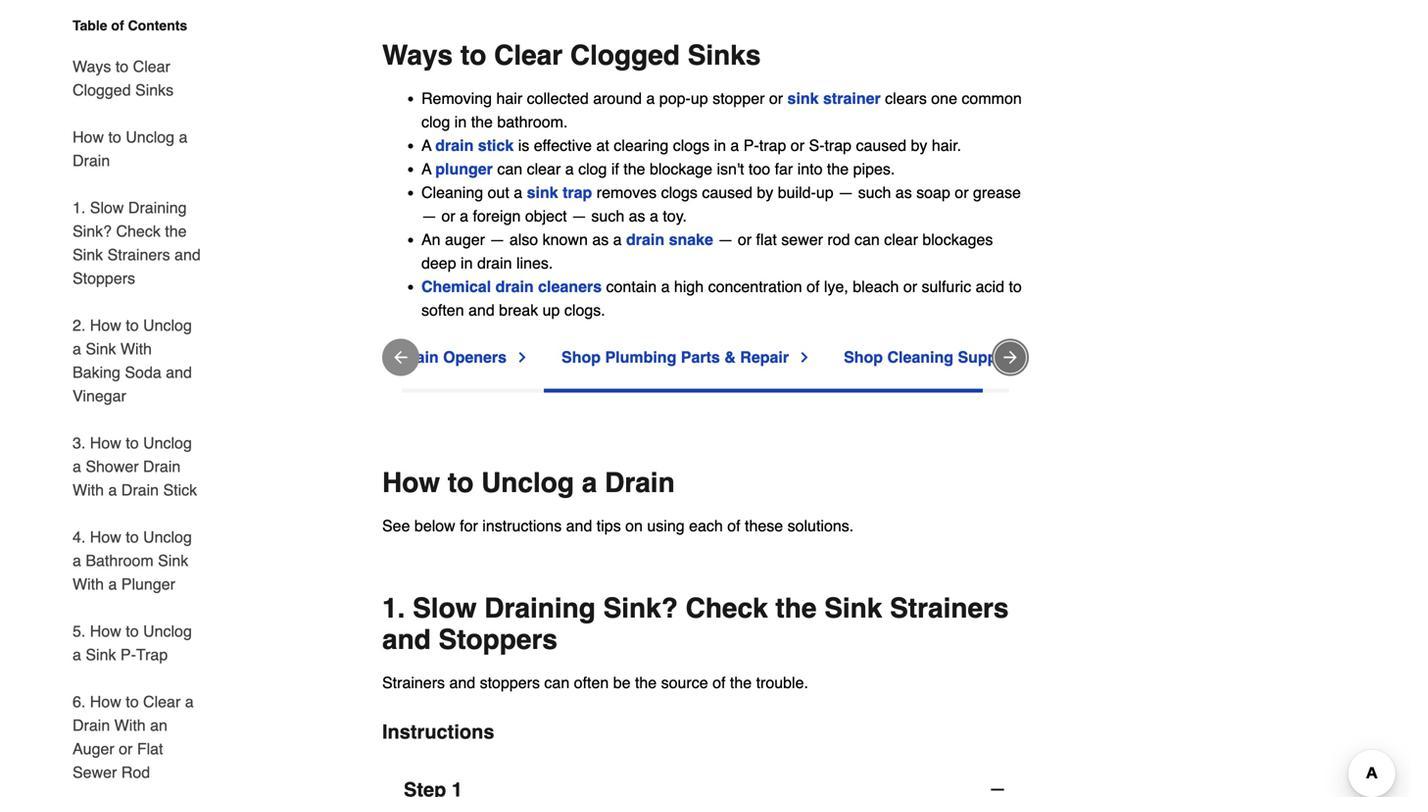 Task type: vqa. For each thing, say whether or not it's contained in the screenshot.


Task type: locate. For each thing, give the bounding box(es) containing it.
of
[[111, 18, 124, 33], [807, 278, 820, 296], [728, 517, 741, 535], [713, 674, 726, 692]]

shop left augers,
[[206, 348, 245, 366]]

0 horizontal spatial stoppers
[[73, 269, 135, 287]]

clog
[[422, 113, 450, 131], [579, 160, 607, 178]]

strainer
[[824, 89, 881, 108]]

strainers and stoppers can often be the source of the trouble.
[[382, 674, 809, 692]]

unclog up soda
[[143, 316, 192, 334]]

clogs inside removes clogs caused by build-up — such as soap or grease — or a foreign object — such as a toy.
[[661, 184, 698, 202]]

trap up object
[[563, 184, 592, 202]]

with down shower
[[73, 481, 104, 499]]

how up shower
[[90, 434, 121, 452]]

drain up auger
[[73, 716, 110, 734]]

1 vertical spatial such
[[592, 207, 625, 225]]

chevron right image down "break"
[[515, 350, 530, 365]]

to right acid
[[1009, 278, 1022, 296]]

how to unclog a drain
[[73, 128, 188, 170], [382, 467, 675, 499]]

clear inside a drain stick is effective at clearing clogs in a p-trap or s-trap caused by hair. a plunger can clear a clog if the blockage isn't too far into the pipes.
[[527, 160, 561, 178]]

1 vertical spatial 1.
[[382, 593, 405, 624]]

trouble.
[[756, 674, 809, 692]]

in inside clears one common clog in the bathroom.
[[455, 113, 467, 131]]

2 horizontal spatial strainers
[[890, 593, 1009, 624]]

one
[[932, 89, 958, 108]]

sink?
[[73, 222, 112, 240], [604, 593, 678, 624]]

how inside 4. how to unclog a bathroom sink with a plunger
[[90, 528, 121, 546]]

1 vertical spatial sink?
[[604, 593, 678, 624]]

1. slow draining sink? check the sink strainers and stoppers
[[73, 199, 201, 287], [382, 593, 1009, 656]]

1 vertical spatial in
[[714, 136, 726, 155]]

drain down shower
[[121, 481, 159, 499]]

a
[[647, 89, 655, 108], [179, 128, 188, 146], [731, 136, 740, 155], [565, 160, 574, 178], [514, 184, 523, 202], [460, 207, 469, 225], [650, 207, 659, 225], [613, 231, 622, 249], [661, 278, 670, 296], [73, 340, 81, 358], [73, 457, 81, 476], [582, 467, 597, 499], [108, 481, 117, 499], [73, 551, 81, 570], [108, 575, 117, 593], [73, 646, 81, 664], [185, 693, 194, 711]]

stoppers inside 1. slow draining sink? check the sink strainers and stoppers link
[[73, 269, 135, 287]]

— right the snake
[[718, 231, 734, 249]]

arrow left image
[[391, 348, 411, 367]]

1 vertical spatial by
[[757, 184, 774, 202]]

0 horizontal spatial 1. slow draining sink? check the sink strainers and stoppers
[[73, 199, 201, 287]]

or inside contain a high concentration of lye, bleach or sulfuric acid to soften and break up clogs.
[[904, 278, 918, 296]]

ways to clear clogged sinks up collected
[[382, 40, 761, 71]]

with inside 3. how to unclog a shower drain with a drain stick
[[73, 481, 104, 499]]

— inside — or flat sewer rod can clear blockages deep in drain lines.
[[718, 231, 734, 249]]

sink left strainer
[[788, 89, 819, 108]]

0 vertical spatial clogs
[[673, 136, 710, 155]]

cleaning down plunger
[[422, 184, 484, 202]]

a inside contain a high concentration of lye, bleach or sulfuric acid to soften and break up clogs.
[[661, 278, 670, 296]]

caused down isn't
[[702, 184, 753, 202]]

openers
[[443, 348, 507, 366]]

object
[[525, 207, 567, 225]]

2 chevron right image from the left
[[797, 350, 813, 365]]

drain down toy. on the top left of page
[[627, 231, 665, 249]]

sink inside 4. how to unclog a bathroom sink with a plunger
[[158, 551, 189, 570]]

1. inside 'table of contents' element
[[73, 199, 86, 217]]

such down pipes.
[[858, 184, 892, 202]]

of inside contain a high concentration of lye, bleach or sulfuric acid to soften and break up clogs.
[[807, 278, 820, 296]]

check inside 1. slow draining sink? check the sink strainers and stoppers link
[[116, 222, 161, 240]]

a inside 5. how to unclog a sink p-trap
[[73, 646, 81, 664]]

augers,
[[249, 348, 307, 366]]

4. how to unclog a bathroom sink with a plunger
[[73, 528, 192, 593]]

0 horizontal spatial by
[[757, 184, 774, 202]]

cleaners
[[538, 278, 602, 296]]

can up cleaning out a sink trap
[[497, 160, 523, 178]]

0 horizontal spatial clogged
[[73, 81, 131, 99]]

0 vertical spatial check
[[116, 222, 161, 240]]

such
[[858, 184, 892, 202], [592, 207, 625, 225]]

0 vertical spatial how to unclog a drain
[[73, 128, 188, 170]]

with up soda
[[121, 340, 152, 358]]

clog left if
[[579, 160, 607, 178]]

1. down 'see'
[[382, 593, 405, 624]]

chemical drain cleaners
[[422, 278, 602, 296]]

0 horizontal spatial p-
[[121, 646, 136, 664]]

0 horizontal spatial chevron right image
[[515, 350, 530, 365]]

the up drain stick "link"
[[471, 113, 493, 131]]

& for repair
[[725, 348, 736, 366]]

up left stopper
[[691, 89, 708, 108]]

build-
[[778, 184, 817, 202]]

0 vertical spatial a
[[422, 136, 432, 155]]

check
[[116, 222, 161, 240], [686, 593, 768, 624]]

1. slow draining sink? check the sink strainers and stoppers down how to unclog a drain link
[[73, 199, 201, 287]]

clogs down "blockage"
[[661, 184, 698, 202]]

0 vertical spatial in
[[455, 113, 467, 131]]

rod
[[121, 763, 150, 781]]

snake
[[669, 231, 714, 249]]

unclog for 4. how to unclog a bathroom sink with a plunger
[[143, 528, 192, 546]]

sink inside the 2. how to unclog a sink with baking soda and vinegar
[[86, 340, 116, 358]]

can inside a drain stick is effective at clearing clogs in a p-trap or s-trap caused by hair. a plunger can clear a clog if the blockage isn't too far into the pipes.
[[497, 160, 523, 178]]

how inside the 2. how to unclog a sink with baking soda and vinegar
[[90, 316, 121, 334]]

with down bathroom
[[73, 575, 104, 593]]

0 vertical spatial by
[[911, 136, 928, 155]]

& right plungers
[[383, 348, 394, 366]]

collected
[[527, 89, 589, 108]]

sink? down how to unclog a drain link
[[73, 222, 112, 240]]

unclog up stick
[[143, 434, 192, 452]]

1 horizontal spatial 1. slow draining sink? check the sink strainers and stoppers
[[382, 593, 1009, 656]]

0 vertical spatial slow
[[90, 199, 124, 217]]

the up trouble.
[[776, 593, 817, 624]]

0 vertical spatial clogged
[[571, 40, 680, 71]]

baking
[[73, 363, 121, 381]]

how inside how to unclog a drain
[[73, 128, 104, 146]]

how to unclog a drain inside 'table of contents' element
[[73, 128, 188, 170]]

auger
[[445, 231, 485, 249]]

1. slow draining sink? check the sink strainers and stoppers up source
[[382, 593, 1009, 656]]

drain down ways to clear clogged sinks link
[[73, 151, 110, 170]]

how to unclog a drain link
[[73, 114, 204, 184]]

1 chevron right image from the left
[[515, 350, 530, 365]]

5.
[[73, 622, 86, 640]]

sinks inside 'table of contents' element
[[135, 81, 174, 99]]

0 horizontal spatial sink?
[[73, 222, 112, 240]]

0 horizontal spatial how to unclog a drain
[[73, 128, 188, 170]]

trap
[[136, 646, 168, 664]]

clearing
[[614, 136, 669, 155]]

how for 2. how to unclog a sink with baking soda and vinegar
[[90, 316, 121, 334]]

1 horizontal spatial sinks
[[688, 40, 761, 71]]

0 vertical spatial sink?
[[73, 222, 112, 240]]

a left drain stick "link"
[[422, 136, 432, 155]]

0 horizontal spatial clear
[[527, 160, 561, 178]]

of left "lye,"
[[807, 278, 820, 296]]

draining
[[128, 199, 187, 217], [485, 593, 596, 624]]

& right parts
[[725, 348, 736, 366]]

far
[[775, 160, 793, 178]]

0 horizontal spatial ways to clear clogged sinks
[[73, 57, 174, 99]]

0 vertical spatial 1.
[[73, 199, 86, 217]]

1.
[[73, 199, 86, 217], [382, 593, 405, 624]]

— up the an auger — also known as a drain snake
[[572, 207, 587, 225]]

lye,
[[824, 278, 849, 296]]

in down removing
[[455, 113, 467, 131]]

0 horizontal spatial sink
[[527, 184, 558, 202]]

sink up baking
[[86, 340, 116, 358]]

how inside 3. how to unclog a shower drain with a drain stick
[[90, 434, 121, 452]]

chemical drain cleaners link
[[422, 278, 602, 296]]

strainers
[[107, 246, 170, 264], [890, 593, 1009, 624], [382, 674, 445, 692]]

vinegar
[[73, 387, 126, 405]]

0 horizontal spatial strainers
[[107, 246, 170, 264]]

0 horizontal spatial draining
[[128, 199, 187, 217]]

0 vertical spatial clear
[[527, 160, 561, 178]]

instructions
[[483, 517, 562, 535]]

can right the 'rod'
[[855, 231, 880, 249]]

ways
[[382, 40, 453, 71], [73, 57, 111, 75]]

trap up far
[[760, 136, 787, 155]]

2 & from the left
[[725, 348, 736, 366]]

1 horizontal spatial cleaning
[[888, 348, 954, 366]]

ways to clear clogged sinks down table of contents
[[73, 57, 174, 99]]

0 vertical spatial strainers
[[107, 246, 170, 264]]

unclog down stick
[[143, 528, 192, 546]]

0 vertical spatial draining
[[128, 199, 187, 217]]

2 vertical spatial strainers
[[382, 674, 445, 692]]

drain inside a drain stick is effective at clearing clogs in a p-trap or s-trap caused by hair. a plunger can clear a clog if the blockage isn't too far into the pipes.
[[436, 136, 474, 155]]

1 horizontal spatial caused
[[856, 136, 907, 155]]

1 vertical spatial clog
[[579, 160, 607, 178]]

1 horizontal spatial chevron right image
[[797, 350, 813, 365]]

a left plunger link
[[422, 160, 432, 178]]

1 horizontal spatial sink?
[[604, 593, 678, 624]]

the down how to unclog a drain link
[[165, 222, 187, 240]]

toy.
[[663, 207, 687, 225]]

strainers inside 'table of contents' element
[[107, 246, 170, 264]]

as left the soap
[[896, 184, 912, 202]]

clogs up "blockage"
[[673, 136, 710, 155]]

how right the 5.
[[90, 622, 121, 640]]

unclog inside 3. how to unclog a shower drain with a drain stick
[[143, 434, 192, 452]]

stoppers up the 2.
[[73, 269, 135, 287]]

how down ways to clear clogged sinks link
[[73, 128, 104, 146]]

clogged up around
[[571, 40, 680, 71]]

to down table of contents
[[116, 57, 129, 75]]

to inside 3. how to unclog a shower drain with a drain stick
[[126, 434, 139, 452]]

up inside contain a high concentration of lye, bleach or sulfuric acid to soften and break up clogs.
[[543, 301, 560, 319]]

1 horizontal spatial check
[[686, 593, 768, 624]]

unclog
[[126, 128, 175, 146], [143, 316, 192, 334], [143, 434, 192, 452], [481, 467, 575, 499], [143, 528, 192, 546], [143, 622, 192, 640]]

soda
[[125, 363, 162, 381]]

0 horizontal spatial ways
[[73, 57, 111, 75]]

ways to clear clogged sinks
[[382, 40, 761, 71], [73, 57, 174, 99]]

1 vertical spatial check
[[686, 593, 768, 624]]

clog down removing
[[422, 113, 450, 131]]

unclog up trap
[[143, 622, 192, 640]]

1 horizontal spatial shop
[[562, 348, 601, 366]]

1 horizontal spatial p-
[[744, 136, 760, 155]]

1 horizontal spatial sink
[[788, 89, 819, 108]]

chevron right image inside 'shop augers, plungers & drain openers' link
[[515, 350, 530, 365]]

clog inside a drain stick is effective at clearing clogs in a p-trap or s-trap caused by hair. a plunger can clear a clog if the blockage isn't too far into the pipes.
[[579, 160, 607, 178]]

stoppers
[[480, 674, 540, 692]]

caused inside a drain stick is effective at clearing clogs in a p-trap or s-trap caused by hair. a plunger can clear a clog if the blockage isn't too far into the pipes.
[[856, 136, 907, 155]]

drain up plunger
[[436, 136, 474, 155]]

1 horizontal spatial can
[[545, 674, 570, 692]]

— or flat sewer rod can clear blockages deep in drain lines.
[[422, 231, 994, 272]]

1. slow draining sink? check the sink strainers and stoppers inside 'table of contents' element
[[73, 199, 201, 287]]

chemical
[[422, 278, 491, 296]]

0 horizontal spatial shop
[[206, 348, 245, 366]]

with
[[121, 340, 152, 358], [73, 481, 104, 499], [73, 575, 104, 593], [114, 716, 146, 734]]

an
[[150, 716, 168, 734]]

0 vertical spatial clog
[[422, 113, 450, 131]]

1 vertical spatial cleaning
[[888, 348, 954, 366]]

1 shop from the left
[[206, 348, 245, 366]]

can left often
[[545, 674, 570, 692]]

supplies
[[958, 348, 1024, 366]]

by left hair.
[[911, 136, 928, 155]]

up down cleaners
[[543, 301, 560, 319]]

how inside 6. how to clear a drain with an auger or flat sewer rod
[[90, 693, 121, 711]]

how inside 5. how to unclog a sink p-trap
[[90, 622, 121, 640]]

0 vertical spatial 1. slow draining sink? check the sink strainers and stoppers
[[73, 199, 201, 287]]

2 vertical spatial up
[[543, 301, 560, 319]]

1 horizontal spatial how to unclog a drain
[[382, 467, 675, 499]]

sinks up how to unclog a drain link
[[135, 81, 174, 99]]

shop for shop augers, plungers & drain openers
[[206, 348, 245, 366]]

for
[[460, 517, 478, 535]]

1 vertical spatial slow
[[413, 593, 477, 624]]

chevron right image inside shop plumbing parts & repair link
[[797, 350, 813, 365]]

or
[[770, 89, 783, 108], [791, 136, 805, 155], [955, 184, 969, 202], [442, 207, 456, 225], [738, 231, 752, 249], [904, 278, 918, 296], [119, 740, 133, 758]]

and inside the 2. how to unclog a sink with baking soda and vinegar
[[166, 363, 192, 381]]

clear up bleach
[[885, 231, 919, 249]]

by down too
[[757, 184, 774, 202]]

1 vertical spatial clogs
[[661, 184, 698, 202]]

by
[[911, 136, 928, 155], [757, 184, 774, 202]]

unclog inside 5. how to unclog a sink p-trap
[[143, 622, 192, 640]]

check down each
[[686, 593, 768, 624]]

slow
[[90, 199, 124, 217], [413, 593, 477, 624]]

up inside removes clogs caused by build-up — such as soap or grease — or a foreign object — such as a toy.
[[817, 184, 834, 202]]

blockage
[[650, 160, 713, 178]]

draining down how to unclog a drain link
[[128, 199, 187, 217]]

in down auger
[[461, 254, 473, 272]]

how to unclog a drain up instructions
[[382, 467, 675, 499]]

grease
[[974, 184, 1021, 202]]

3 shop from the left
[[844, 348, 883, 366]]

unclog inside 4. how to unclog a bathroom sink with a plunger
[[143, 528, 192, 546]]

0 horizontal spatial cleaning
[[422, 184, 484, 202]]

clear up 'an'
[[143, 693, 181, 711]]

to up trap
[[126, 622, 139, 640]]

of right each
[[728, 517, 741, 535]]

1. slow draining sink? check the sink strainers and stoppers link
[[73, 184, 204, 302]]

clear up sink trap link
[[527, 160, 561, 178]]

plunger
[[436, 160, 493, 178]]

shop down clogs.
[[562, 348, 601, 366]]

common
[[962, 89, 1022, 108]]

as down removes on the left of page
[[629, 207, 646, 225]]

see below for instructions and tips on using each of these solutions.
[[382, 517, 854, 535]]

shop cleaning supplies link
[[844, 346, 1047, 369]]

unclog inside the 2. how to unclog a sink with baking soda and vinegar
[[143, 316, 192, 334]]

1 vertical spatial sinks
[[135, 81, 174, 99]]

see
[[382, 517, 410, 535]]

with left 'an'
[[114, 716, 146, 734]]

up down into
[[817, 184, 834, 202]]

1. down how to unclog a drain link
[[73, 199, 86, 217]]

to
[[461, 40, 487, 71], [116, 57, 129, 75], [108, 128, 121, 146], [1009, 278, 1022, 296], [126, 316, 139, 334], [126, 434, 139, 452], [448, 467, 474, 499], [126, 528, 139, 546], [126, 622, 139, 640], [126, 693, 139, 711]]

trap down sink strainer link
[[825, 136, 852, 155]]

0 horizontal spatial such
[[592, 207, 625, 225]]

0 horizontal spatial as
[[592, 231, 609, 249]]

1 vertical spatial caused
[[702, 184, 753, 202]]

cleaning
[[422, 184, 484, 202], [888, 348, 954, 366]]

the inside clears one common clog in the bathroom.
[[471, 113, 493, 131]]

the inside 'table of contents' element
[[165, 222, 187, 240]]

0 horizontal spatial check
[[116, 222, 161, 240]]

how for 6. how to clear a drain with an auger or flat sewer rod
[[90, 693, 121, 711]]

bathroom
[[86, 551, 154, 570]]

by inside a drain stick is effective at clearing clogs in a p-trap or s-trap caused by hair. a plunger can clear a clog if the blockage isn't too far into the pipes.
[[911, 136, 928, 155]]

caused up pipes.
[[856, 136, 907, 155]]

0 vertical spatial can
[[497, 160, 523, 178]]

chevron right image right repair
[[797, 350, 813, 365]]

0 horizontal spatial caused
[[702, 184, 753, 202]]

sink up plunger
[[158, 551, 189, 570]]

into
[[798, 160, 823, 178]]

p-
[[744, 136, 760, 155], [121, 646, 136, 664]]

in up isn't
[[714, 136, 726, 155]]

source
[[661, 674, 709, 692]]

bathroom.
[[497, 113, 568, 131]]

chevron right image for shop augers, plungers & drain openers
[[515, 350, 530, 365]]

caused
[[856, 136, 907, 155], [702, 184, 753, 202]]

by inside removes clogs caused by build-up — such as soap or grease — or a foreign object — such as a toy.
[[757, 184, 774, 202]]

is
[[518, 136, 530, 155]]

sink inside 5. how to unclog a sink p-trap
[[86, 646, 116, 664]]

using
[[647, 517, 685, 535]]

chevron right image
[[515, 350, 530, 365], [797, 350, 813, 365]]

1 horizontal spatial by
[[911, 136, 928, 155]]

such down removes on the left of page
[[592, 207, 625, 225]]

0 horizontal spatial can
[[497, 160, 523, 178]]

1 horizontal spatial clogged
[[571, 40, 680, 71]]

0 horizontal spatial clog
[[422, 113, 450, 131]]

1 horizontal spatial &
[[725, 348, 736, 366]]

ways down the table
[[73, 57, 111, 75]]

too
[[749, 160, 771, 178]]

how right 6.
[[90, 693, 121, 711]]

0 vertical spatial up
[[691, 89, 708, 108]]

chevron right image for shop plumbing parts & repair
[[797, 350, 813, 365]]

drain down soften
[[399, 348, 439, 366]]

flat
[[756, 231, 777, 249]]

stoppers up the stoppers
[[439, 624, 558, 656]]

be
[[613, 674, 631, 692]]

1 horizontal spatial such
[[858, 184, 892, 202]]

2 a from the top
[[422, 160, 432, 178]]

0 horizontal spatial up
[[543, 301, 560, 319]]

1 vertical spatial up
[[817, 184, 834, 202]]

instructions
[[382, 721, 495, 743]]

table of contents
[[73, 18, 187, 33]]

clog inside clears one common clog in the bathroom.
[[422, 113, 450, 131]]

0 vertical spatial such
[[858, 184, 892, 202]]

0 horizontal spatial &
[[383, 348, 394, 366]]

0 horizontal spatial sinks
[[135, 81, 174, 99]]

contain
[[606, 278, 657, 296]]

sink down the 5.
[[86, 646, 116, 664]]

each
[[689, 517, 723, 535]]

foreign
[[473, 207, 521, 225]]

around
[[593, 89, 642, 108]]

2 shop from the left
[[562, 348, 601, 366]]

1 vertical spatial as
[[629, 207, 646, 225]]

1 horizontal spatial clog
[[579, 160, 607, 178]]

ways up removing
[[382, 40, 453, 71]]

drain inside — or flat sewer rod can clear blockages deep in drain lines.
[[477, 254, 512, 272]]

1 & from the left
[[383, 348, 394, 366]]

slow down below
[[413, 593, 477, 624]]

clogged
[[571, 40, 680, 71], [73, 81, 131, 99]]

0 horizontal spatial 1.
[[73, 199, 86, 217]]

0 vertical spatial p-
[[744, 136, 760, 155]]

sink up the 2.
[[73, 246, 103, 264]]

check down how to unclog a drain link
[[116, 222, 161, 240]]

1 vertical spatial can
[[855, 231, 880, 249]]

scrollbar
[[544, 389, 983, 393]]

1 horizontal spatial clear
[[885, 231, 919, 249]]

2 horizontal spatial up
[[817, 184, 834, 202]]

shop down bleach
[[844, 348, 883, 366]]

0 vertical spatial stoppers
[[73, 269, 135, 287]]

1 vertical spatial clear
[[885, 231, 919, 249]]

a inside 6. how to clear a drain with an auger or flat sewer rod
[[185, 693, 194, 711]]



Task type: describe. For each thing, give the bounding box(es) containing it.
ways to clear clogged sinks inside 'table of contents' element
[[73, 57, 174, 99]]

1 horizontal spatial as
[[629, 207, 646, 225]]

in inside — or flat sewer rod can clear blockages deep in drain lines.
[[461, 254, 473, 272]]

stopper
[[713, 89, 765, 108]]

1 horizontal spatial stoppers
[[439, 624, 558, 656]]

the left trouble.
[[730, 674, 752, 692]]

concentration
[[708, 278, 803, 296]]

1 horizontal spatial ways
[[382, 40, 453, 71]]

pipes.
[[854, 160, 895, 178]]

and inside contain a high concentration of lye, bleach or sulfuric acid to soften and break up clogs.
[[469, 301, 495, 319]]

unclog for 2. how to unclog a sink with baking soda and vinegar
[[143, 316, 192, 334]]

unclog for 3. how to unclog a shower drain with a drain stick
[[143, 434, 192, 452]]

clear inside — or flat sewer rod can clear blockages deep in drain lines.
[[885, 231, 919, 249]]

clears one common clog in the bathroom.
[[422, 89, 1022, 131]]

the right if
[[624, 160, 646, 178]]

drain inside how to unclog a drain
[[73, 151, 110, 170]]

cleaning out a sink trap
[[422, 184, 592, 202]]

1 horizontal spatial strainers
[[382, 674, 445, 692]]

to inside 4. how to unclog a bathroom sink with a plunger
[[126, 528, 139, 546]]

sink strainer link
[[788, 89, 881, 108]]

with inside 4. how to unclog a bathroom sink with a plunger
[[73, 575, 104, 593]]

stick
[[478, 136, 514, 155]]

how for 3. how to unclog a shower drain with a drain stick
[[90, 434, 121, 452]]

drain up stick
[[143, 457, 181, 476]]

plunger link
[[436, 160, 493, 178]]

1 horizontal spatial 1.
[[382, 593, 405, 624]]

3. how to unclog a shower drain with a drain stick
[[73, 434, 197, 499]]

can inside — or flat sewer rod can clear blockages deep in drain lines.
[[855, 231, 880, 249]]

rod
[[828, 231, 851, 249]]

of right the table
[[111, 18, 124, 33]]

4.
[[73, 528, 86, 546]]

effective
[[534, 136, 592, 155]]

solutions.
[[788, 517, 854, 535]]

0 vertical spatial sinks
[[688, 40, 761, 71]]

a inside how to unclog a drain
[[179, 128, 188, 146]]

0 vertical spatial as
[[896, 184, 912, 202]]

ways to clear clogged sinks link
[[73, 43, 204, 114]]

or inside 6. how to clear a drain with an auger or flat sewer rod
[[119, 740, 133, 758]]

auger
[[73, 740, 114, 758]]

2. how to unclog a sink with baking soda and vinegar
[[73, 316, 192, 405]]

break
[[499, 301, 538, 319]]

how up 'see'
[[382, 467, 440, 499]]

to inside contain a high concentration of lye, bleach or sulfuric acid to soften and break up clogs.
[[1009, 278, 1022, 296]]

removing hair collected around a pop-up stopper or sink strainer
[[422, 89, 881, 108]]

contain a high concentration of lye, bleach or sulfuric acid to soften and break up clogs.
[[422, 278, 1022, 319]]

or inside a drain stick is effective at clearing clogs in a p-trap or s-trap caused by hair. a plunger can clear a clog if the blockage isn't too far into the pipes.
[[791, 136, 805, 155]]

0 vertical spatial cleaning
[[422, 184, 484, 202]]

soap
[[917, 184, 951, 202]]

to up removing
[[461, 40, 487, 71]]

with inside the 2. how to unclog a sink with baking soda and vinegar
[[121, 340, 152, 358]]

sink trap link
[[527, 184, 592, 202]]

drain up "break"
[[496, 278, 534, 296]]

lines.
[[517, 254, 553, 272]]

1 vertical spatial strainers
[[890, 593, 1009, 624]]

shop cleaning supplies
[[844, 348, 1024, 366]]

how for 5. how to unclog a sink p-trap
[[90, 622, 121, 640]]

to inside the 2. how to unclog a sink with baking soda and vinegar
[[126, 316, 139, 334]]

high
[[674, 278, 704, 296]]

1 horizontal spatial up
[[691, 89, 708, 108]]

3. how to unclog a shower drain with a drain stick link
[[73, 420, 204, 514]]

these
[[745, 517, 783, 535]]

contents
[[128, 18, 187, 33]]

or inside — or flat sewer rod can clear blockages deep in drain lines.
[[738, 231, 752, 249]]

2. how to unclog a sink with baking soda and vinegar link
[[73, 302, 204, 420]]

0 vertical spatial sink
[[788, 89, 819, 108]]

arrow right image
[[1001, 348, 1021, 367]]

acid
[[976, 278, 1005, 296]]

to up for
[[448, 467, 474, 499]]

tips
[[597, 517, 621, 535]]

in inside a drain stick is effective at clearing clogs in a p-trap or s-trap caused by hair. a plunger can clear a clog if the blockage isn't too far into the pipes.
[[714, 136, 726, 155]]

plungers
[[312, 348, 379, 366]]

plumbing
[[605, 348, 677, 366]]

unclog up instructions
[[481, 467, 575, 499]]

if
[[612, 160, 619, 178]]

6. how to clear a drain with an auger or flat sewer rod
[[73, 693, 194, 781]]

to inside 5. how to unclog a sink p-trap
[[126, 622, 139, 640]]

shower
[[86, 457, 139, 476]]

deep
[[422, 254, 456, 272]]

blockages
[[923, 231, 994, 249]]

shop for shop cleaning supplies
[[844, 348, 883, 366]]

drain inside 6. how to clear a drain with an auger or flat sewer rod
[[73, 716, 110, 734]]

at
[[597, 136, 610, 155]]

on
[[626, 517, 643, 535]]

draining inside 'table of contents' element
[[128, 199, 187, 217]]

known
[[543, 231, 588, 249]]

removing
[[422, 89, 492, 108]]

pop-
[[660, 89, 691, 108]]

1 vertical spatial draining
[[485, 593, 596, 624]]

1 vertical spatial 1. slow draining sink? check the sink strainers and stoppers
[[382, 593, 1009, 656]]

1 horizontal spatial trap
[[760, 136, 787, 155]]

minus image
[[988, 780, 1008, 797]]

removes clogs caused by build-up — such as soap or grease — or a foreign object — such as a toy.
[[422, 184, 1021, 225]]

unclog down ways to clear clogged sinks link
[[126, 128, 175, 146]]

6.
[[73, 693, 86, 711]]

sink? inside 'table of contents' element
[[73, 222, 112, 240]]

— down 'foreign'
[[490, 231, 505, 249]]

1 horizontal spatial ways to clear clogged sinks
[[382, 40, 761, 71]]

sink down solutions.
[[825, 593, 883, 624]]

caused inside removes clogs caused by build-up — such as soap or grease — or a foreign object — such as a toy.
[[702, 184, 753, 202]]

0 horizontal spatial trap
[[563, 184, 592, 202]]

2 vertical spatial as
[[592, 231, 609, 249]]

table of contents element
[[57, 16, 204, 797]]

clear up hair
[[494, 40, 563, 71]]

of right source
[[713, 674, 726, 692]]

parts
[[681, 348, 720, 366]]

slow inside 'table of contents' element
[[90, 199, 124, 217]]

how for 4. how to unclog a bathroom sink with a plunger
[[90, 528, 121, 546]]

1 vertical spatial how to unclog a drain
[[382, 467, 675, 499]]

flat
[[137, 740, 163, 758]]

— up an
[[422, 207, 437, 225]]

p- inside a drain stick is effective at clearing clogs in a p-trap or s-trap caused by hair. a plunger can clear a clog if the blockage isn't too far into the pipes.
[[744, 136, 760, 155]]

— down pipes.
[[838, 184, 854, 202]]

also
[[510, 231, 538, 249]]

with inside 6. how to clear a drain with an auger or flat sewer rod
[[114, 716, 146, 734]]

2 vertical spatial can
[[545, 674, 570, 692]]

to down ways to clear clogged sinks link
[[108, 128, 121, 146]]

ways inside 'table of contents' element
[[73, 57, 111, 75]]

drain stick link
[[436, 136, 514, 155]]

below
[[415, 517, 456, 535]]

2.
[[73, 316, 86, 334]]

clogs.
[[565, 301, 606, 319]]

1 a from the top
[[422, 136, 432, 155]]

drain up 'on'
[[605, 467, 675, 499]]

sulfuric
[[922, 278, 972, 296]]

often
[[574, 674, 609, 692]]

a drain stick is effective at clearing clogs in a p-trap or s-trap caused by hair. a plunger can clear a clog if the blockage isn't too far into the pipes.
[[422, 136, 962, 178]]

p- inside 5. how to unclog a sink p-trap
[[121, 646, 136, 664]]

clogs inside a drain stick is effective at clearing clogs in a p-trap or s-trap caused by hair. a plunger can clear a clog if the blockage isn't too far into the pipes.
[[673, 136, 710, 155]]

unclog for 5. how to unclog a sink p-trap
[[143, 622, 192, 640]]

1 vertical spatial sink
[[527, 184, 558, 202]]

clears
[[885, 89, 927, 108]]

shop for shop plumbing parts & repair
[[562, 348, 601, 366]]

the right be at the bottom
[[635, 674, 657, 692]]

sewer
[[73, 763, 117, 781]]

clear down contents
[[133, 57, 170, 75]]

an
[[422, 231, 441, 249]]

clear inside 6. how to clear a drain with an auger or flat sewer rod
[[143, 693, 181, 711]]

stick
[[163, 481, 197, 499]]

& for drain
[[383, 348, 394, 366]]

2 horizontal spatial trap
[[825, 136, 852, 155]]

cleaning inside shop cleaning supplies link
[[888, 348, 954, 366]]

shop augers, plungers & drain openers link
[[206, 346, 530, 369]]

5. how to unclog a sink p-trap
[[73, 622, 192, 664]]

6. how to clear a drain with an auger or flat sewer rod link
[[73, 678, 204, 796]]

3.
[[73, 434, 86, 452]]

repair
[[740, 348, 789, 366]]

a inside the 2. how to unclog a sink with baking soda and vinegar
[[73, 340, 81, 358]]

clogged inside 'table of contents' element
[[73, 81, 131, 99]]

hair.
[[932, 136, 962, 155]]

1 horizontal spatial slow
[[413, 593, 477, 624]]

to inside 6. how to clear a drain with an auger or flat sewer rod
[[126, 693, 139, 711]]

bleach
[[853, 278, 899, 296]]

the right into
[[827, 160, 849, 178]]



